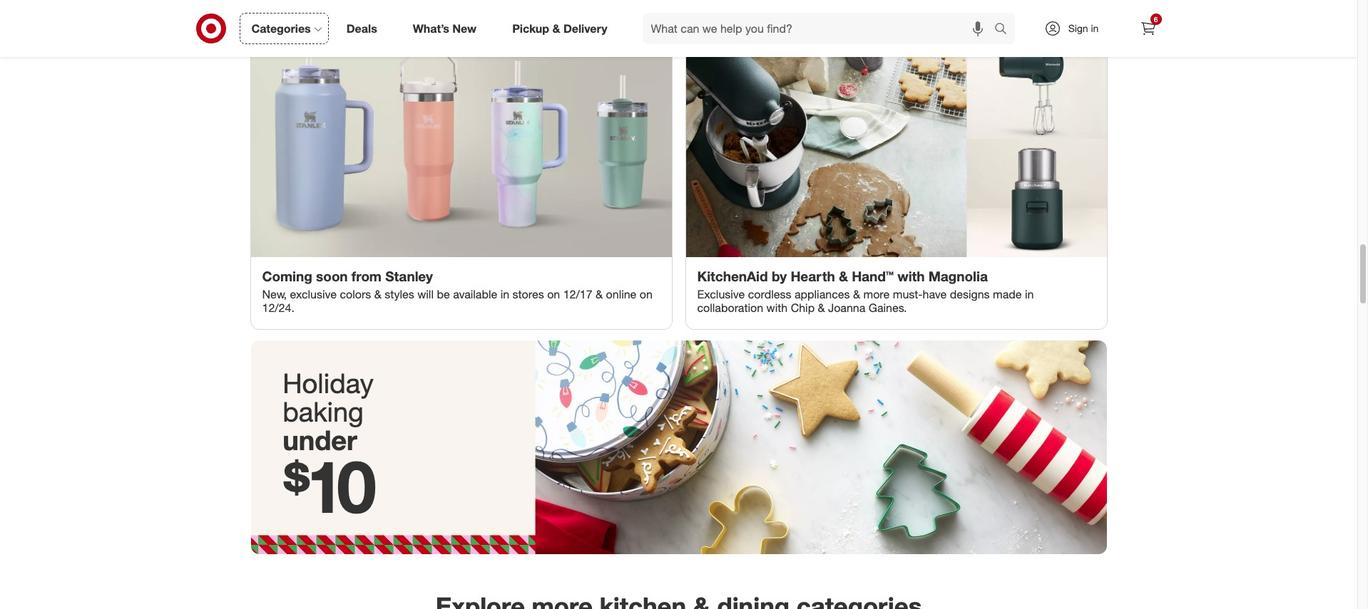Task type: describe. For each thing, give the bounding box(es) containing it.
magnolia
[[929, 268, 988, 284]]

coming soon from stanley new, exclusive colors & styles will be available in stores on 12/17 & online on 12/24.
[[262, 268, 653, 315]]

cordless
[[748, 287, 792, 301]]

new
[[453, 21, 477, 35]]

from
[[352, 268, 382, 284]]

exclusive
[[290, 287, 337, 301]]

pickup & delivery link
[[500, 13, 625, 44]]

™
[[886, 268, 894, 284]]

stores
[[513, 287, 544, 301]]

categories
[[251, 21, 311, 35]]

carousel region
[[251, 0, 1107, 21]]

6 link
[[1132, 13, 1164, 44]]

have
[[923, 287, 947, 301]]

hand
[[852, 268, 886, 284]]

& inside "link"
[[553, 21, 560, 35]]

joanna
[[828, 301, 866, 315]]

& right chip
[[818, 301, 825, 315]]

sign in link
[[1032, 13, 1121, 44]]

gaines.
[[869, 301, 907, 315]]

what's
[[413, 21, 449, 35]]

chip
[[791, 301, 815, 315]]

new,
[[262, 287, 287, 301]]

in inside coming soon from stanley new, exclusive colors & styles will be available in stores on 12/17 & online on 12/24.
[[501, 287, 509, 301]]

pickup
[[512, 21, 549, 35]]

designs
[[950, 287, 990, 301]]

made
[[993, 287, 1022, 301]]

exclusive
[[697, 287, 745, 301]]

by
[[772, 268, 787, 284]]

collaboration
[[697, 301, 763, 315]]

12/24.
[[262, 301, 295, 315]]

1 horizontal spatial with
[[898, 268, 925, 284]]

search button
[[988, 13, 1022, 47]]

holiday
[[283, 368, 374, 400]]

2 on from the left
[[640, 287, 653, 301]]

coming
[[262, 268, 312, 284]]



Task type: vqa. For each thing, say whether or not it's contained in the screenshot.
All
no



Task type: locate. For each thing, give the bounding box(es) containing it.
soon
[[316, 268, 348, 284]]

&
[[553, 21, 560, 35], [839, 268, 848, 284], [374, 287, 381, 301], [596, 287, 603, 301], [853, 287, 860, 301], [818, 301, 825, 315]]

in
[[1091, 22, 1099, 34], [501, 287, 509, 301], [1025, 287, 1034, 301]]

online
[[606, 287, 637, 301]]

in inside the sign in link
[[1091, 22, 1099, 34]]

1 horizontal spatial in
[[1025, 287, 1034, 301]]

be
[[437, 287, 450, 301]]

available
[[453, 287, 497, 301]]

1 on from the left
[[547, 287, 560, 301]]

$10
[[283, 443, 377, 531]]

6
[[1154, 15, 1158, 24]]

more
[[864, 287, 890, 301]]

& right the 12/17 at the left of the page
[[596, 287, 603, 301]]

on right the online
[[640, 287, 653, 301]]

0 horizontal spatial in
[[501, 287, 509, 301]]

sign
[[1068, 22, 1088, 34]]

2 horizontal spatial in
[[1091, 22, 1099, 34]]

pickup & delivery
[[512, 21, 607, 35]]

1 horizontal spatial on
[[640, 287, 653, 301]]

stanley
[[385, 268, 433, 284]]

0 horizontal spatial with
[[767, 301, 788, 315]]

with
[[898, 268, 925, 284], [767, 301, 788, 315]]

in inside kitchenaid by hearth & hand ™ with magnolia exclusive cordless appliances & more must-have designs made in collaboration with chip & joanna gaines.
[[1025, 287, 1034, 301]]

what's new link
[[401, 13, 494, 44]]

with up must- at the right of page
[[898, 268, 925, 284]]

will
[[417, 287, 434, 301]]

sign in
[[1068, 22, 1099, 34]]

categories link
[[239, 13, 329, 44]]

must-
[[893, 287, 923, 301]]

12/17
[[563, 287, 593, 301]]

& left hand at the top of page
[[839, 268, 848, 284]]

& left more
[[853, 287, 860, 301]]

hearth
[[791, 268, 835, 284]]

delivery
[[564, 21, 607, 35]]

0 horizontal spatial on
[[547, 287, 560, 301]]

on
[[547, 287, 560, 301], [640, 287, 653, 301]]

with left chip
[[767, 301, 788, 315]]

deals
[[347, 21, 377, 35]]

0 vertical spatial with
[[898, 268, 925, 284]]

1 vertical spatial with
[[767, 301, 788, 315]]

colors
[[340, 287, 371, 301]]

baking
[[283, 396, 364, 429]]

search
[[988, 23, 1022, 37]]

kitchenaid
[[697, 268, 768, 284]]

under
[[283, 425, 357, 457]]

& right the pickup
[[553, 21, 560, 35]]

kitchenaid by hearth & hand ™ with magnolia exclusive cordless appliances & more must-have designs made in collaboration with chip & joanna gaines.
[[697, 268, 1034, 315]]

in left stores
[[501, 287, 509, 301]]

appliances
[[795, 287, 850, 301]]

in right made
[[1025, 287, 1034, 301]]

what's new
[[413, 21, 477, 35]]

in right sign
[[1091, 22, 1099, 34]]

What can we help you find? suggestions appear below search field
[[642, 13, 998, 44]]

on left the 12/17 at the left of the page
[[547, 287, 560, 301]]

& down "from"
[[374, 287, 381, 301]]

styles
[[385, 287, 414, 301]]

deals link
[[334, 13, 395, 44]]

holiday baking under
[[283, 368, 374, 457]]



